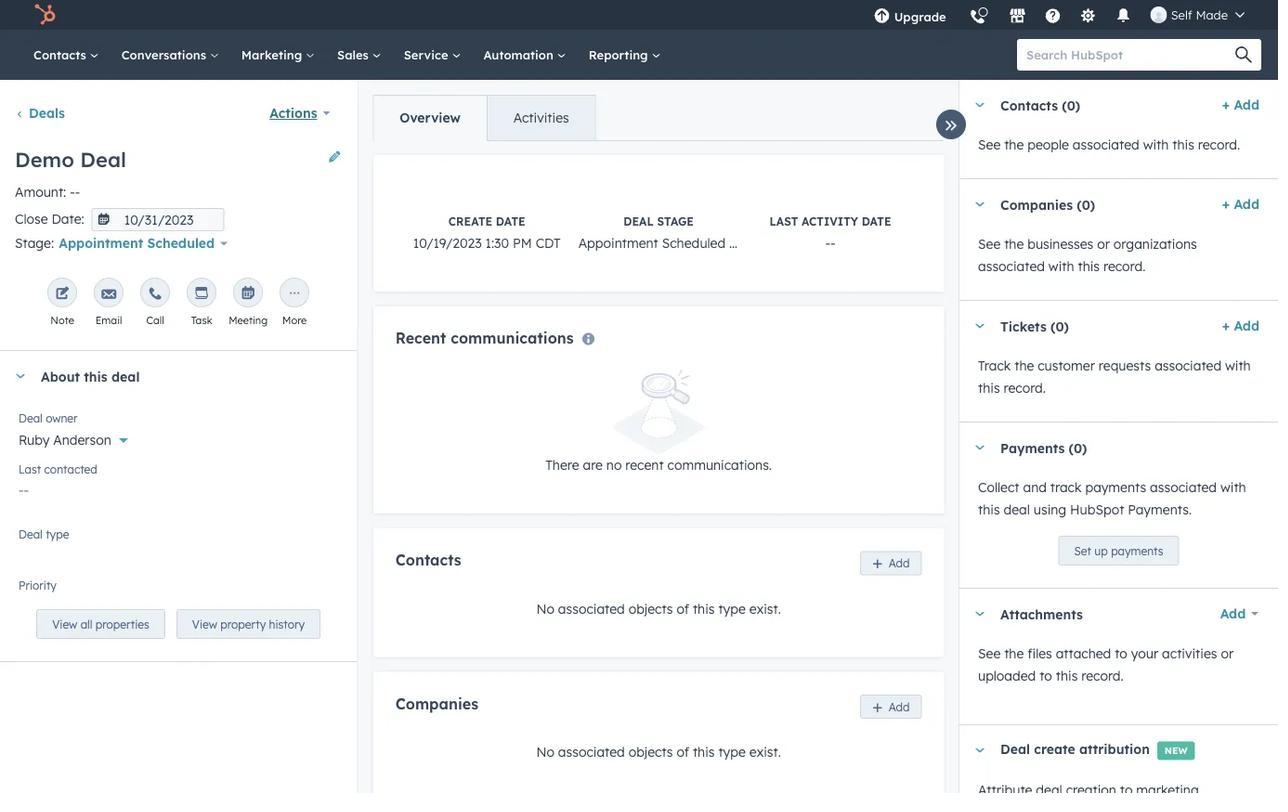 Task type: describe. For each thing, give the bounding box(es) containing it.
sales link
[[326, 30, 393, 80]]

select
[[19, 585, 56, 602]]

ruby anderson image
[[1151, 7, 1167, 23]]

deal stage appointment scheduled (sales pipeline)
[[578, 215, 822, 251]]

see the businesses or organizations associated with this record.
[[978, 236, 1197, 275]]

objects for companies
[[628, 744, 673, 760]]

recent
[[625, 457, 663, 473]]

call image
[[148, 287, 163, 302]]

2 vertical spatial caret image
[[975, 748, 986, 753]]

deal owner
[[19, 411, 78, 425]]

ruby anderson
[[19, 432, 111, 448]]

about
[[41, 368, 80, 385]]

about this deal button
[[0, 351, 338, 401]]

close date:
[[15, 211, 84, 227]]

people
[[1028, 137, 1069, 153]]

and
[[1023, 479, 1047, 496]]

payments (0) button
[[960, 423, 1252, 473]]

(0) for contacts (0)
[[1062, 97, 1081, 113]]

companies for companies
[[395, 694, 478, 713]]

set up payments link
[[1059, 536, 1179, 566]]

the for people
[[1004, 137, 1024, 153]]

no
[[606, 457, 621, 473]]

contacts (0)
[[1001, 97, 1081, 113]]

companies (0) button
[[960, 179, 1215, 229]]

deals link
[[15, 105, 65, 121]]

appointment scheduled
[[59, 235, 215, 251]]

the for businesses
[[1004, 236, 1024, 252]]

owner
[[46, 411, 78, 425]]

calling icon button
[[962, 2, 994, 29]]

marketing link
[[230, 30, 326, 80]]

files
[[1028, 646, 1052, 662]]

view property history link
[[176, 610, 321, 639]]

navigation containing overview
[[373, 95, 596, 141]]

marketplaces image
[[1010, 8, 1026, 25]]

history
[[269, 617, 305, 631]]

ruby anderson button
[[19, 422, 338, 453]]

create
[[448, 215, 492, 229]]

close
[[15, 211, 48, 227]]

deal for deal create attribution
[[1001, 741, 1030, 757]]

associated inside track the customer requests associated with this record.
[[1155, 358, 1222, 374]]

businesses
[[1028, 236, 1094, 252]]

task image
[[194, 287, 209, 302]]

recent
[[395, 329, 446, 347]]

1 vertical spatial to
[[1040, 668, 1052, 684]]

all
[[81, 617, 92, 631]]

see for see the businesses or organizations associated with this record.
[[978, 236, 1001, 252]]

track the customer requests associated with this record.
[[978, 358, 1251, 396]]

2 vertical spatial contacts
[[395, 551, 461, 570]]

pm
[[512, 235, 532, 251]]

your
[[1131, 646, 1159, 662]]

deal inside dropdown button
[[111, 368, 140, 385]]

or inside see the businesses or organizations associated with this record.
[[1097, 236, 1110, 252]]

Last contacted text field
[[19, 473, 338, 503]]

overview
[[400, 110, 461, 126]]

using
[[1034, 502, 1067, 518]]

see for see the people associated with this record.
[[978, 137, 1001, 153]]

caret image inside attachments dropdown button
[[975, 612, 986, 616]]

attachments
[[1001, 606, 1083, 622]]

property
[[220, 617, 266, 631]]

deal type
[[19, 527, 69, 541]]

the for files
[[1004, 646, 1024, 662]]

set up payments
[[1074, 544, 1164, 558]]

+ add button for see the people associated with this record.
[[1222, 94, 1260, 116]]

collect
[[978, 479, 1020, 496]]

notifications button
[[1108, 0, 1140, 30]]

email
[[95, 314, 122, 327]]

no for companies
[[536, 744, 554, 760]]

uploaded
[[978, 668, 1036, 684]]

there are no recent communications.
[[545, 457, 772, 473]]

last activity date --
[[769, 215, 891, 251]]

settings link
[[1069, 0, 1108, 30]]

communications
[[450, 329, 573, 347]]

caret image for about this deal
[[15, 374, 26, 379]]

select an option button
[[19, 575, 338, 606]]

calling icon image
[[970, 9, 986, 26]]

objects for contacts
[[628, 601, 673, 617]]

hubspot
[[1070, 502, 1124, 518]]

service link
[[393, 30, 472, 80]]

hubspot image
[[33, 4, 56, 26]]

1 vertical spatial payments
[[1111, 544, 1164, 558]]

organizations
[[1114, 236, 1197, 252]]

this inside see the businesses or organizations associated with this record.
[[1078, 258, 1100, 275]]

+ for see the businesses or organizations associated with this record.
[[1222, 196, 1230, 212]]

add button for contacts
[[860, 551, 922, 576]]

(0) for companies (0)
[[1077, 196, 1095, 213]]

Search HubSpot search field
[[1017, 39, 1245, 71]]

track
[[978, 358, 1011, 374]]

associated inside collect and track payments associated with this deal using hubspot payments.
[[1150, 479, 1217, 496]]

payments.
[[1128, 502, 1192, 518]]

view property history
[[192, 617, 305, 631]]

deal right demo
[[80, 147, 126, 172]]

deal inside the deal stage appointment scheduled (sales pipeline)
[[623, 215, 653, 229]]

select an option
[[19, 585, 118, 602]]

conversations link
[[110, 30, 230, 80]]

scheduled inside appointment scheduled popup button
[[147, 235, 215, 251]]

the for customer
[[1015, 358, 1034, 374]]

add inside popup button
[[1220, 606, 1246, 622]]

conversations
[[121, 47, 210, 62]]

made
[[1196, 7, 1228, 22]]

create date 10/19/2023 1:30 pm cdt
[[413, 215, 560, 251]]

add button
[[1208, 595, 1260, 633]]

ruby
[[19, 432, 50, 448]]

option
[[78, 585, 118, 602]]

+ add button for track the customer requests associated with this record.
[[1222, 315, 1260, 337]]

more image
[[287, 287, 302, 302]]

companies (0)
[[1001, 196, 1095, 213]]

see the people associated with this record.
[[978, 137, 1240, 153]]

menu containing self made
[[863, 0, 1256, 37]]

record. inside track the customer requests associated with this record.
[[1004, 380, 1046, 396]]

with inside track the customer requests associated with this record.
[[1225, 358, 1251, 374]]

note image
[[55, 287, 70, 302]]

recent communications
[[395, 329, 573, 347]]

deal inside collect and track payments associated with this deal using hubspot payments.
[[1004, 502, 1030, 518]]

activities
[[1162, 646, 1217, 662]]

overview link
[[374, 96, 487, 140]]

caret image for tickets (0)
[[975, 324, 986, 328]]

service
[[404, 47, 452, 62]]

pipeline)
[[769, 235, 822, 251]]

payments (0)
[[1001, 440, 1087, 456]]

contacts for contacts link
[[33, 47, 90, 62]]

self made button
[[1140, 0, 1256, 30]]

search image
[[1236, 46, 1252, 63]]

(0) for tickets (0)
[[1051, 318, 1069, 334]]



Task type: locate. For each thing, give the bounding box(es) containing it.
or inside see the files attached to your activities or uploaded to this record.
[[1221, 646, 1234, 662]]

add button
[[860, 551, 922, 576], [860, 695, 922, 719]]

2 caret image from the top
[[975, 202, 986, 207]]

upgrade image
[[874, 8, 891, 25]]

view all properties
[[52, 617, 149, 631]]

the inside see the files attached to your activities or uploaded to this record.
[[1004, 646, 1024, 662]]

2 vertical spatial + add
[[1222, 318, 1260, 334]]

last
[[769, 215, 798, 229], [19, 462, 41, 476]]

associated inside see the businesses or organizations associated with this record.
[[978, 258, 1045, 275]]

deal left the stage
[[623, 215, 653, 229]]

0 vertical spatial of
[[676, 601, 689, 617]]

2 + add button from the top
[[1222, 193, 1260, 216]]

2 no associated objects of this type exist. from the top
[[536, 744, 781, 760]]

contacts for contacts (0)
[[1001, 97, 1058, 113]]

2 objects from the top
[[628, 744, 673, 760]]

amount : --
[[15, 184, 80, 200]]

last up pipeline)
[[769, 215, 798, 229]]

0 vertical spatial + add button
[[1222, 94, 1260, 116]]

meeting
[[229, 314, 268, 327]]

this inside track the customer requests associated with this record.
[[978, 380, 1000, 396]]

track
[[1051, 479, 1082, 496]]

attribution
[[1079, 741, 1150, 757]]

1 vertical spatial see
[[978, 236, 1001, 252]]

+ for track the customer requests associated with this record.
[[1222, 318, 1230, 334]]

(0) up businesses
[[1077, 196, 1095, 213]]

2 vertical spatial see
[[978, 646, 1001, 662]]

2 + add from the top
[[1222, 196, 1260, 212]]

scheduled
[[662, 235, 725, 251], [147, 235, 215, 251]]

priority
[[19, 578, 57, 592]]

anderson
[[53, 432, 111, 448]]

scheduled inside the deal stage appointment scheduled (sales pipeline)
[[662, 235, 725, 251]]

1 vertical spatial type
[[718, 601, 745, 617]]

contacts inside dropdown button
[[1001, 97, 1058, 113]]

0 vertical spatial objects
[[628, 601, 673, 617]]

cdt
[[535, 235, 560, 251]]

0 vertical spatial contacts
[[33, 47, 90, 62]]

appointment
[[578, 235, 658, 251], [59, 235, 143, 251]]

1 vertical spatial objects
[[628, 744, 673, 760]]

0 horizontal spatial to
[[1040, 668, 1052, 684]]

1 + from the top
[[1222, 97, 1230, 113]]

(0)
[[1062, 97, 1081, 113], [1077, 196, 1095, 213], [1051, 318, 1069, 334], [1069, 440, 1087, 456]]

see up uploaded
[[978, 646, 1001, 662]]

caret image
[[975, 324, 986, 328], [15, 374, 26, 379], [975, 748, 986, 753]]

2 vertical spatial +
[[1222, 318, 1230, 334]]

1 horizontal spatial view
[[192, 617, 217, 631]]

last inside last activity date --
[[769, 215, 798, 229]]

+ add button for see the businesses or organizations associated with this record.
[[1222, 193, 1260, 216]]

help image
[[1045, 8, 1062, 25]]

date inside last activity date --
[[861, 215, 891, 229]]

+ add for see the businesses or organizations associated with this record.
[[1222, 196, 1260, 212]]

scheduled down the stage
[[662, 235, 725, 251]]

0 horizontal spatial companies
[[395, 694, 478, 713]]

see for see the files attached to your activities or uploaded to this record.
[[978, 646, 1001, 662]]

1 view from the left
[[52, 617, 77, 631]]

help button
[[1037, 0, 1069, 30]]

payments inside collect and track payments associated with this deal using hubspot payments.
[[1085, 479, 1147, 496]]

this inside dropdown button
[[84, 368, 107, 385]]

self made
[[1171, 7, 1228, 22]]

1 horizontal spatial or
[[1221, 646, 1234, 662]]

deal down email
[[111, 368, 140, 385]]

the left businesses
[[1004, 236, 1024, 252]]

last for last activity date --
[[769, 215, 798, 229]]

scheduled down the mm/dd/yyyy text box
[[147, 235, 215, 251]]

3 + add button from the top
[[1222, 315, 1260, 337]]

appointment down the stage
[[578, 235, 658, 251]]

see inside see the files attached to your activities or uploaded to this record.
[[978, 646, 1001, 662]]

3 see from the top
[[978, 646, 1001, 662]]

1 vertical spatial caret image
[[15, 374, 26, 379]]

see down companies (0) at right
[[978, 236, 1001, 252]]

0 horizontal spatial contacts
[[33, 47, 90, 62]]

record. inside see the files attached to your activities or uploaded to this record.
[[1082, 668, 1124, 684]]

date right activity
[[861, 215, 891, 229]]

tickets (0) button
[[960, 301, 1215, 351]]

last down ruby
[[19, 462, 41, 476]]

self
[[1171, 7, 1193, 22]]

+ for see the people associated with this record.
[[1222, 97, 1230, 113]]

companies inside dropdown button
[[1001, 196, 1073, 213]]

3 caret image from the top
[[975, 445, 986, 450]]

activity
[[801, 215, 858, 229]]

no
[[536, 601, 554, 617], [536, 744, 554, 760]]

actions
[[270, 105, 317, 121]]

1 horizontal spatial appointment
[[578, 235, 658, 251]]

deal
[[111, 368, 140, 385], [1004, 502, 1030, 518]]

stage
[[657, 215, 693, 229]]

see inside see the businesses or organizations associated with this record.
[[978, 236, 1001, 252]]

1 vertical spatial last
[[19, 462, 41, 476]]

(0) up track
[[1069, 440, 1087, 456]]

contacts (0) button
[[960, 80, 1215, 130]]

1 exist. from the top
[[749, 601, 781, 617]]

1 horizontal spatial contacts
[[395, 551, 461, 570]]

1 see from the top
[[978, 137, 1001, 153]]

this inside collect and track payments associated with this deal using hubspot payments.
[[978, 502, 1000, 518]]

(0) for payments (0)
[[1069, 440, 1087, 456]]

appointment inside popup button
[[59, 235, 143, 251]]

2 no from the top
[[536, 744, 554, 760]]

notifications image
[[1115, 8, 1132, 25]]

record. inside see the businesses or organizations associated with this record.
[[1104, 258, 1146, 275]]

activities
[[514, 110, 569, 126]]

caret image for contacts
[[975, 103, 986, 107]]

deal up ruby
[[19, 411, 43, 425]]

0 horizontal spatial appointment
[[59, 235, 143, 251]]

exist. for contacts
[[749, 601, 781, 617]]

0 vertical spatial companies
[[1001, 196, 1073, 213]]

stage:
[[15, 235, 54, 251]]

2 add button from the top
[[860, 695, 922, 719]]

caret image
[[975, 103, 986, 107], [975, 202, 986, 207], [975, 445, 986, 450], [975, 612, 986, 616]]

of for companies
[[676, 744, 689, 760]]

1 vertical spatial contacts
[[1001, 97, 1058, 113]]

exist.
[[749, 601, 781, 617], [749, 744, 781, 760]]

create
[[1034, 741, 1076, 757]]

2 exist. from the top
[[749, 744, 781, 760]]

view left property
[[192, 617, 217, 631]]

type for contacts
[[718, 601, 745, 617]]

caret image for companies
[[975, 202, 986, 207]]

last for last contacted
[[19, 462, 41, 476]]

type
[[46, 527, 69, 541], [718, 601, 745, 617], [718, 744, 745, 760]]

caret image for payments
[[975, 445, 986, 450]]

caret image left 'contacts (0)'
[[975, 103, 986, 107]]

2 appointment from the left
[[59, 235, 143, 251]]

appointment inside the deal stage appointment scheduled (sales pipeline)
[[578, 235, 658, 251]]

1 vertical spatial + add button
[[1222, 193, 1260, 216]]

view
[[52, 617, 77, 631], [192, 617, 217, 631]]

0 vertical spatial type
[[46, 527, 69, 541]]

see the files attached to your activities or uploaded to this record.
[[978, 646, 1234, 684]]

search button
[[1226, 39, 1262, 71]]

1 + add button from the top
[[1222, 94, 1260, 116]]

automation link
[[472, 30, 578, 80]]

1 vertical spatial of
[[676, 744, 689, 760]]

about this deal
[[41, 368, 140, 385]]

caret image inside the companies (0) dropdown button
[[975, 202, 986, 207]]

activities link
[[487, 96, 595, 140]]

contacts link
[[22, 30, 110, 80]]

customer
[[1038, 358, 1095, 374]]

communications.
[[667, 457, 772, 473]]

set
[[1074, 544, 1092, 558]]

attached
[[1056, 646, 1111, 662]]

no associated objects of this type exist. for contacts
[[536, 601, 781, 617]]

this inside see the files attached to your activities or uploaded to this record.
[[1056, 668, 1078, 684]]

1 scheduled from the left
[[662, 235, 725, 251]]

0 vertical spatial exist.
[[749, 601, 781, 617]]

0 vertical spatial last
[[769, 215, 798, 229]]

1 vertical spatial no associated objects of this type exist.
[[536, 744, 781, 760]]

requests
[[1099, 358, 1151, 374]]

0 vertical spatial + add
[[1222, 97, 1260, 113]]

0 horizontal spatial or
[[1097, 236, 1110, 252]]

1 appointment from the left
[[578, 235, 658, 251]]

with inside see the businesses or organizations associated with this record.
[[1049, 258, 1074, 275]]

deal for deal owner
[[19, 411, 43, 425]]

caret image inside contacts (0) dropdown button
[[975, 103, 986, 107]]

3 + from the top
[[1222, 318, 1230, 334]]

view for view all properties
[[52, 617, 77, 631]]

the inside track the customer requests associated with this record.
[[1015, 358, 1034, 374]]

0 horizontal spatial date
[[495, 215, 525, 229]]

1 add button from the top
[[860, 551, 922, 576]]

caret image inside about this deal dropdown button
[[15, 374, 26, 379]]

appointment down date:
[[59, 235, 143, 251]]

payments up hubspot
[[1085, 479, 1147, 496]]

1 horizontal spatial to
[[1115, 646, 1128, 662]]

to down "files"
[[1040, 668, 1052, 684]]

4 caret image from the top
[[975, 612, 986, 616]]

exist. for companies
[[749, 744, 781, 760]]

view for view property history
[[192, 617, 217, 631]]

1 no associated objects of this type exist. from the top
[[536, 601, 781, 617]]

caret image left the about
[[15, 374, 26, 379]]

deals
[[29, 105, 65, 121]]

payments right 'up'
[[1111, 544, 1164, 558]]

note
[[50, 314, 74, 327]]

automation
[[483, 47, 557, 62]]

deal for deal type
[[19, 527, 43, 541]]

no for contacts
[[536, 601, 554, 617]]

to left your at the bottom right
[[1115, 646, 1128, 662]]

3 + add from the top
[[1222, 318, 1260, 334]]

meeting image
[[241, 287, 256, 302]]

1 vertical spatial add button
[[860, 695, 922, 719]]

2 date from the left
[[861, 215, 891, 229]]

the inside see the businesses or organizations associated with this record.
[[1004, 236, 1024, 252]]

the up uploaded
[[1004, 646, 1024, 662]]

1 of from the top
[[676, 601, 689, 617]]

caret image inside tickets (0) dropdown button
[[975, 324, 986, 328]]

2 see from the top
[[978, 236, 1001, 252]]

0 vertical spatial see
[[978, 137, 1001, 153]]

0 horizontal spatial scheduled
[[147, 235, 215, 251]]

(sales
[[729, 235, 766, 251]]

of
[[676, 601, 689, 617], [676, 744, 689, 760]]

caret image left attachments
[[975, 612, 986, 616]]

the right the track
[[1015, 358, 1034, 374]]

0 horizontal spatial view
[[52, 617, 77, 631]]

+ add for see the people associated with this record.
[[1222, 97, 1260, 113]]

last contacted
[[19, 462, 97, 476]]

demo
[[15, 147, 74, 172]]

1 horizontal spatial scheduled
[[662, 235, 725, 251]]

deal left create
[[1001, 741, 1030, 757]]

0 vertical spatial no associated objects of this type exist.
[[536, 601, 781, 617]]

add
[[1234, 97, 1260, 113], [1234, 196, 1260, 212], [1234, 318, 1260, 334], [888, 556, 909, 570], [1220, 606, 1246, 622], [888, 700, 909, 714]]

1 date from the left
[[495, 215, 525, 229]]

1 vertical spatial + add
[[1222, 196, 1260, 212]]

the left people
[[1004, 137, 1024, 153]]

see left people
[[978, 137, 1001, 153]]

0 vertical spatial payments
[[1085, 479, 1147, 496]]

1 + add from the top
[[1222, 97, 1260, 113]]

1 horizontal spatial date
[[861, 215, 891, 229]]

0 vertical spatial or
[[1097, 236, 1110, 252]]

date inside create date 10/19/2023 1:30 pm cdt
[[495, 215, 525, 229]]

type for companies
[[718, 744, 745, 760]]

0 vertical spatial caret image
[[975, 324, 986, 328]]

more
[[282, 314, 307, 327]]

+ add for track the customer requests associated with this record.
[[1222, 318, 1260, 334]]

demo deal
[[15, 147, 126, 172]]

add button for companies
[[860, 695, 922, 719]]

up
[[1095, 544, 1108, 558]]

settings image
[[1080, 8, 1097, 25]]

there
[[545, 457, 579, 473]]

of for contacts
[[676, 601, 689, 617]]

2 vertical spatial + add button
[[1222, 315, 1260, 337]]

amount
[[15, 184, 63, 200]]

tickets
[[1001, 318, 1047, 334]]

email image
[[101, 287, 116, 302]]

sales
[[337, 47, 372, 62]]

0 horizontal spatial deal
[[111, 368, 140, 385]]

0 horizontal spatial last
[[19, 462, 41, 476]]

0 vertical spatial no
[[536, 601, 554, 617]]

2 scheduled from the left
[[147, 235, 215, 251]]

(0) up people
[[1062, 97, 1081, 113]]

properties
[[96, 617, 149, 631]]

1 vertical spatial +
[[1222, 196, 1230, 212]]

1 vertical spatial or
[[1221, 646, 1234, 662]]

collect and track payments associated with this deal using hubspot payments.
[[978, 479, 1246, 518]]

2 of from the top
[[676, 744, 689, 760]]

(0) inside dropdown button
[[1069, 440, 1087, 456]]

0 vertical spatial add button
[[860, 551, 922, 576]]

1 horizontal spatial deal
[[1004, 502, 1030, 518]]

no associated objects of this type exist. for companies
[[536, 744, 781, 760]]

record.
[[1198, 137, 1240, 153], [1104, 258, 1146, 275], [1004, 380, 1046, 396], [1082, 668, 1124, 684]]

task
[[191, 314, 212, 327]]

1 horizontal spatial companies
[[1001, 196, 1073, 213]]

+ add
[[1222, 97, 1260, 113], [1222, 196, 1260, 212], [1222, 318, 1260, 334]]

companies for companies (0)
[[1001, 196, 1073, 213]]

caret image inside 'payments (0)' dropdown button
[[975, 445, 986, 450]]

or down the companies (0) dropdown button
[[1097, 236, 1110, 252]]

or right activities
[[1221, 646, 1234, 662]]

(0) right tickets
[[1051, 318, 1069, 334]]

upgrade
[[894, 9, 946, 24]]

marketplaces button
[[998, 0, 1037, 30]]

2 vertical spatial type
[[718, 744, 745, 760]]

1 no from the top
[[536, 601, 554, 617]]

2 horizontal spatial contacts
[[1001, 97, 1058, 113]]

0 vertical spatial deal
[[111, 368, 140, 385]]

1 vertical spatial deal
[[1004, 502, 1030, 518]]

appointment scheduled button
[[54, 231, 240, 256]]

1 caret image from the top
[[975, 103, 986, 107]]

objects
[[628, 601, 673, 617], [628, 744, 673, 760]]

date:
[[52, 211, 84, 227]]

1 horizontal spatial last
[[769, 215, 798, 229]]

deal up priority
[[19, 527, 43, 541]]

menu
[[863, 0, 1256, 37]]

deal create attribution
[[1001, 741, 1150, 757]]

caret image up collect
[[975, 445, 986, 450]]

caret image left create
[[975, 748, 986, 753]]

1 vertical spatial exist.
[[749, 744, 781, 760]]

caret image left companies (0) at right
[[975, 202, 986, 207]]

deal
[[80, 147, 126, 172], [623, 215, 653, 229], [19, 411, 43, 425], [19, 527, 43, 541], [1001, 741, 1030, 757]]

2 + from the top
[[1222, 196, 1230, 212]]

deal down collect
[[1004, 502, 1030, 518]]

an
[[59, 585, 75, 602]]

tickets (0)
[[1001, 318, 1069, 334]]

1 objects from the top
[[628, 601, 673, 617]]

navigation
[[373, 95, 596, 141]]

1 vertical spatial companies
[[395, 694, 478, 713]]

2 view from the left
[[192, 617, 217, 631]]

0 vertical spatial +
[[1222, 97, 1230, 113]]

date up pm
[[495, 215, 525, 229]]

1 vertical spatial no
[[536, 744, 554, 760]]

view all properties link
[[36, 610, 165, 639]]

caret image up the track
[[975, 324, 986, 328]]

MM/DD/YYYY text field
[[92, 208, 225, 231]]

view inside "link"
[[192, 617, 217, 631]]

0 vertical spatial to
[[1115, 646, 1128, 662]]

with inside collect and track payments associated with this deal using hubspot payments.
[[1221, 479, 1246, 496]]

view left all
[[52, 617, 77, 631]]



Task type: vqa. For each thing, say whether or not it's contained in the screenshot.


